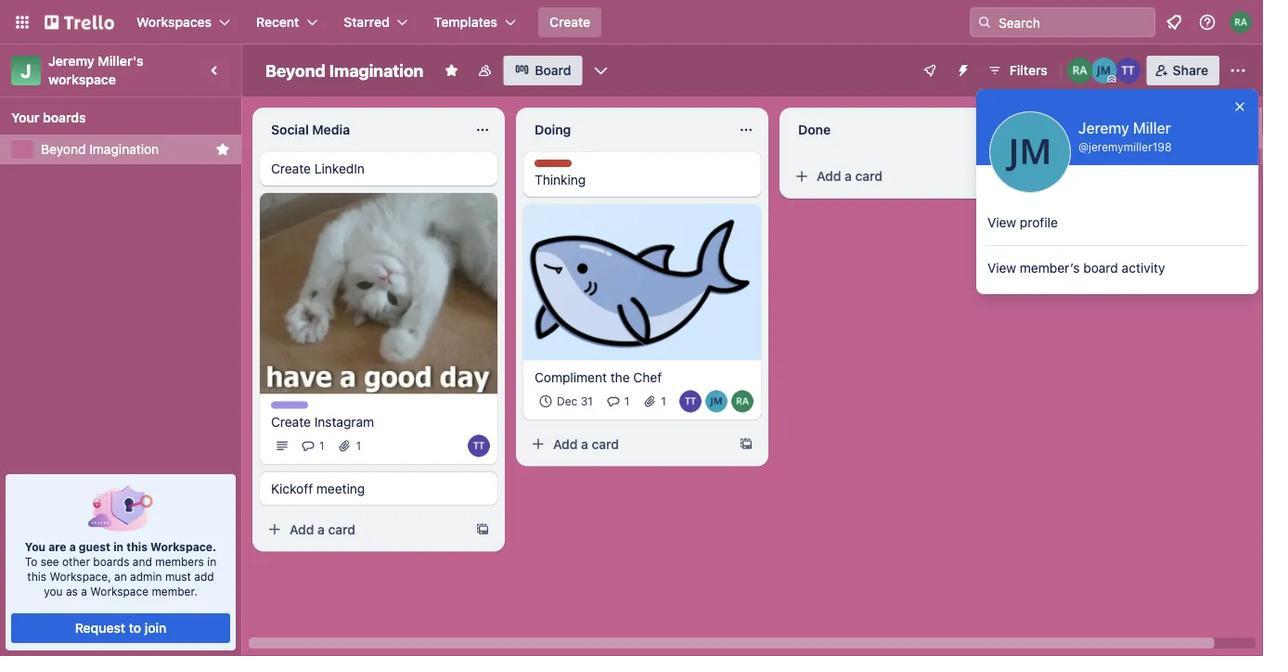 Task type: describe. For each thing, give the bounding box(es) containing it.
member's
[[1020, 260, 1080, 276]]

a right as
[[81, 585, 87, 598]]

social
[[271, 122, 309, 137]]

create from template… image for doing
[[739, 437, 754, 452]]

thoughts thinking
[[535, 161, 586, 188]]

join
[[145, 621, 166, 636]]

an
[[114, 570, 127, 583]]

media
[[312, 122, 350, 137]]

0 vertical spatial terry turtle (terryturtle) image
[[1116, 58, 1142, 84]]

member.
[[152, 585, 198, 598]]

card for done
[[856, 169, 883, 184]]

create for create instagram
[[271, 414, 311, 429]]

imagination inside text box
[[329, 60, 424, 80]]

compliment the chef link
[[535, 368, 750, 387]]

1 horizontal spatial in
[[207, 555, 217, 568]]

add for doing
[[553, 437, 578, 452]]

another
[[1105, 120, 1153, 136]]

add a card button for done
[[787, 162, 995, 191]]

create from template… image for social media
[[475, 522, 490, 537]]

instagram
[[314, 414, 374, 429]]

request to join button
[[11, 614, 230, 643]]

1 horizontal spatial jeremy miller (jeremymiller198) image
[[990, 111, 1071, 193]]

filters button
[[982, 56, 1054, 85]]

you
[[44, 585, 63, 598]]

card for social media
[[328, 522, 356, 537]]

starred icon image
[[215, 142, 230, 157]]

create for create
[[550, 14, 591, 30]]

must
[[165, 570, 191, 583]]

a for doing
[[581, 437, 589, 452]]

are
[[48, 540, 66, 553]]

1 down the
[[625, 395, 630, 408]]

chef
[[634, 370, 662, 385]]

31
[[581, 395, 593, 408]]

add a card button for social media
[[260, 515, 468, 544]]

0 horizontal spatial ruby anderson (rubyanderson7) image
[[732, 391, 754, 413]]

thinking link
[[535, 171, 750, 189]]

kickoff
[[271, 481, 313, 496]]

automation image
[[949, 56, 975, 82]]

0 horizontal spatial in
[[113, 540, 124, 553]]

0 horizontal spatial jeremy miller (jeremymiller198) image
[[706, 391, 728, 413]]

filters
[[1010, 63, 1048, 78]]

miller's
[[98, 53, 144, 69]]

beyond imagination link
[[41, 140, 208, 159]]

star or unstar board image
[[444, 63, 459, 78]]

your boards
[[11, 110, 86, 125]]

board link
[[504, 56, 583, 85]]

0 horizontal spatial this
[[27, 570, 46, 583]]

your boards with 1 items element
[[11, 107, 221, 129]]

add for done
[[817, 169, 842, 184]]

other
[[62, 555, 90, 568]]

0 horizontal spatial imagination
[[89, 142, 159, 157]]

add
[[194, 570, 214, 583]]

add another list
[[1077, 120, 1174, 136]]

Doing text field
[[524, 115, 728, 145]]

activity
[[1122, 260, 1166, 276]]

jeremy miller @ jeremymiller198
[[1079, 119, 1172, 153]]

compliment the chef
[[535, 370, 662, 385]]

workspace
[[48, 72, 116, 87]]

beyond imagination inside text box
[[266, 60, 424, 80]]

1 horizontal spatial this
[[126, 540, 148, 553]]

color: bold red, title: "thoughts" element
[[535, 160, 586, 174]]

ruby anderson (rubyanderson7) image inside the primary element
[[1230, 11, 1252, 33]]

create instagram link
[[271, 413, 487, 431]]

1 vertical spatial ruby anderson (rubyanderson7) image
[[1067, 58, 1093, 84]]

kickoff meeting
[[271, 481, 365, 496]]

request
[[75, 621, 125, 636]]

starred button
[[333, 7, 419, 37]]

workspaces button
[[125, 7, 241, 37]]

the
[[611, 370, 630, 385]]

list
[[1156, 120, 1174, 136]]

create linkedin
[[271, 161, 365, 176]]

see
[[41, 555, 59, 568]]

request to join
[[75, 621, 166, 636]]

0 horizontal spatial boards
[[43, 110, 86, 125]]

to
[[25, 555, 37, 568]]

workspace,
[[50, 570, 111, 583]]

admin
[[130, 570, 162, 583]]

beyond inside text box
[[266, 60, 326, 80]]

card for doing
[[592, 437, 619, 452]]

1 down the instagram on the left
[[356, 440, 361, 453]]

recent button
[[245, 7, 329, 37]]

members
[[155, 555, 204, 568]]

0 notifications image
[[1163, 11, 1186, 33]]

workspace navigation collapse icon image
[[202, 58, 228, 84]]

doing
[[535, 122, 571, 137]]

templates button
[[423, 7, 527, 37]]

color: purple, title: none image
[[271, 401, 308, 409]]

share button
[[1147, 56, 1220, 85]]

0 horizontal spatial beyond
[[41, 142, 86, 157]]

dec 31
[[557, 395, 593, 408]]

@
[[1079, 140, 1089, 153]]



Task type: vqa. For each thing, say whether or not it's contained in the screenshot.
the bottommost Automation
no



Task type: locate. For each thing, give the bounding box(es) containing it.
create from template… image
[[1003, 169, 1018, 184], [739, 437, 754, 452], [475, 522, 490, 537]]

0 horizontal spatial add a card
[[290, 522, 356, 537]]

in right guest
[[113, 540, 124, 553]]

2 horizontal spatial create from template… image
[[1003, 169, 1018, 184]]

add a card
[[817, 169, 883, 184], [553, 437, 619, 452], [290, 522, 356, 537]]

a
[[845, 169, 852, 184], [581, 437, 589, 452], [318, 522, 325, 537], [69, 540, 76, 553], [81, 585, 87, 598]]

view for view member's board activity
[[988, 260, 1017, 276]]

1 horizontal spatial jeremy
[[1079, 119, 1130, 137]]

create from template… image for done
[[1003, 169, 1018, 184]]

2 vertical spatial jeremy miller (jeremymiller198) image
[[706, 391, 728, 413]]

view
[[988, 215, 1017, 230], [988, 260, 1017, 276]]

in up add
[[207, 555, 217, 568]]

jeremymiller198
[[1089, 140, 1172, 153]]

1 vertical spatial imagination
[[89, 142, 159, 157]]

board
[[1084, 260, 1119, 276]]

2 view from the top
[[988, 260, 1017, 276]]

imagination down your boards with 1 items element
[[89, 142, 159, 157]]

add up @ on the right top of the page
[[1077, 120, 1102, 136]]

starred
[[344, 14, 390, 30]]

0 vertical spatial boards
[[43, 110, 86, 125]]

0 horizontal spatial add a card button
[[260, 515, 468, 544]]

boards inside you are a guest in this workspace. to see other boards and members in this workspace, an admin must add you as a workspace member.
[[93, 555, 129, 568]]

boards
[[43, 110, 86, 125], [93, 555, 129, 568]]

card down meeting
[[328, 522, 356, 537]]

1 horizontal spatial create from template… image
[[739, 437, 754, 452]]

and
[[133, 555, 152, 568]]

2 horizontal spatial ruby anderson (rubyanderson7) image
[[1230, 11, 1252, 33]]

0 vertical spatial add a card button
[[787, 162, 995, 191]]

add another list button
[[1044, 108, 1264, 149]]

card down 31
[[592, 437, 619, 452]]

jeremy miller (jeremymiller198) image down search field
[[1092, 58, 1118, 84]]

jeremy miller (jeremymiller198) image
[[1092, 58, 1118, 84], [990, 111, 1071, 193], [706, 391, 728, 413]]

linkedin
[[314, 161, 365, 176]]

thoughts
[[535, 161, 586, 174]]

1 horizontal spatial add a card
[[553, 437, 619, 452]]

add down dec 31 option
[[553, 437, 578, 452]]

2 vertical spatial add a card button
[[260, 515, 468, 544]]

2 horizontal spatial add a card button
[[787, 162, 995, 191]]

1 view from the top
[[988, 215, 1017, 230]]

jeremy up @ on the right top of the page
[[1079, 119, 1130, 137]]

1 horizontal spatial beyond
[[266, 60, 326, 80]]

jeremy miller (jeremymiller198) image left @ on the right top of the page
[[990, 111, 1071, 193]]

add a card button down done text field
[[787, 162, 995, 191]]

1 vertical spatial add a card button
[[524, 430, 732, 459]]

you
[[25, 540, 46, 553]]

0 horizontal spatial beyond imagination
[[41, 142, 159, 157]]

1 horizontal spatial terry turtle (terryturtle) image
[[680, 391, 702, 413]]

done
[[798, 122, 831, 137]]

add a card down 31
[[553, 437, 619, 452]]

0 vertical spatial ruby anderson (rubyanderson7) image
[[1230, 11, 1252, 33]]

a down kickoff meeting
[[318, 522, 325, 537]]

your
[[11, 110, 39, 125]]

meeting
[[317, 481, 365, 496]]

beyond imagination down your boards with 1 items element
[[41, 142, 159, 157]]

2 horizontal spatial card
[[856, 169, 883, 184]]

create down 'social'
[[271, 161, 311, 176]]

terry turtle (terryturtle) image
[[1116, 58, 1142, 84], [680, 391, 702, 413], [468, 435, 490, 457]]

jeremy
[[48, 53, 95, 69], [1079, 119, 1130, 137]]

1 horizontal spatial ruby anderson (rubyanderson7) image
[[1067, 58, 1093, 84]]

0 vertical spatial jeremy miller (jeremymiller198) image
[[1092, 58, 1118, 84]]

jeremy miller's workspace
[[48, 53, 147, 87]]

search image
[[978, 15, 993, 30]]

2 vertical spatial create from template… image
[[475, 522, 490, 537]]

create instagram
[[271, 414, 374, 429]]

workspace
[[90, 585, 149, 598]]

miller
[[1134, 119, 1171, 137]]

add a card for done
[[817, 169, 883, 184]]

thinking
[[535, 172, 586, 188]]

0 horizontal spatial jeremy
[[48, 53, 95, 69]]

0 vertical spatial add a card
[[817, 169, 883, 184]]

to
[[129, 621, 141, 636]]

1 vertical spatial beyond
[[41, 142, 86, 157]]

add a card button down kickoff meeting link
[[260, 515, 468, 544]]

0 horizontal spatial terry turtle (terryturtle) image
[[468, 435, 490, 457]]

beyond imagination down the starred
[[266, 60, 424, 80]]

2 horizontal spatial jeremy miller (jeremymiller198) image
[[1092, 58, 1118, 84]]

Board name text field
[[256, 56, 433, 85]]

2 vertical spatial create
[[271, 414, 311, 429]]

view left profile
[[988, 215, 1017, 230]]

Done text field
[[787, 115, 992, 145]]

0 vertical spatial imagination
[[329, 60, 424, 80]]

0 vertical spatial jeremy
[[48, 53, 95, 69]]

boards up an
[[93, 555, 129, 568]]

create down color: purple, title: none icon
[[271, 414, 311, 429]]

this down to
[[27, 570, 46, 583]]

primary element
[[0, 0, 1264, 45]]

0 vertical spatial card
[[856, 169, 883, 184]]

add a card down kickoff meeting
[[290, 522, 356, 537]]

1 vertical spatial add a card
[[553, 437, 619, 452]]

2 vertical spatial terry turtle (terryturtle) image
[[468, 435, 490, 457]]

0 horizontal spatial create from template… image
[[475, 522, 490, 537]]

1 vertical spatial jeremy miller (jeremymiller198) image
[[990, 111, 1071, 193]]

create inside button
[[550, 14, 591, 30]]

0 vertical spatial in
[[113, 540, 124, 553]]

beyond imagination
[[266, 60, 424, 80], [41, 142, 159, 157]]

this up and
[[126, 540, 148, 553]]

add a card down the done
[[817, 169, 883, 184]]

a for done
[[845, 169, 852, 184]]

0 horizontal spatial card
[[328, 522, 356, 537]]

jeremy up workspace in the top of the page
[[48, 53, 95, 69]]

1 vertical spatial this
[[27, 570, 46, 583]]

beyond down your boards in the top of the page
[[41, 142, 86, 157]]

customize views image
[[592, 61, 611, 80]]

card down done text field
[[856, 169, 883, 184]]

1 horizontal spatial boards
[[93, 555, 129, 568]]

Dec 31 checkbox
[[535, 391, 599, 413]]

kickoff meeting link
[[271, 479, 487, 498]]

imagination
[[329, 60, 424, 80], [89, 142, 159, 157]]

1 vertical spatial view
[[988, 260, 1017, 276]]

share
[[1173, 63, 1209, 78]]

add a card for doing
[[553, 437, 619, 452]]

0 vertical spatial beyond
[[266, 60, 326, 80]]

2 horizontal spatial add a card
[[817, 169, 883, 184]]

open information menu image
[[1199, 13, 1217, 32]]

you are a guest in this workspace. to see other boards and members in this workspace, an admin must add you as a workspace member.
[[25, 540, 217, 598]]

add a card button
[[787, 162, 995, 191], [524, 430, 732, 459], [260, 515, 468, 544]]

imagination down starred dropdown button
[[329, 60, 424, 80]]

a for social media
[[318, 522, 325, 537]]

create button
[[539, 7, 602, 37]]

show menu image
[[1229, 61, 1248, 80]]

workspace visible image
[[478, 63, 492, 78]]

1 vertical spatial in
[[207, 555, 217, 568]]

compliment
[[535, 370, 607, 385]]

Social Media text field
[[260, 115, 464, 145]]

beyond
[[266, 60, 326, 80], [41, 142, 86, 157]]

j
[[21, 59, 31, 81]]

jeremy inside jeremy miller @ jeremymiller198
[[1079, 119, 1130, 137]]

this member is an admin of this board. image
[[1108, 75, 1117, 84]]

guest
[[79, 540, 111, 553]]

beyond down recent dropdown button
[[266, 60, 326, 80]]

in
[[113, 540, 124, 553], [207, 555, 217, 568]]

board
[[535, 63, 572, 78]]

boards right your
[[43, 110, 86, 125]]

create linkedin link
[[271, 160, 487, 178]]

view profile
[[988, 215, 1058, 230]]

jeremy inside jeremy miller's workspace
[[48, 53, 95, 69]]

1 down create instagram
[[319, 440, 325, 453]]

jeremy miller (jeremymiller198) image down compliment the chef link
[[706, 391, 728, 413]]

view for view profile
[[988, 215, 1017, 230]]

back to home image
[[45, 7, 114, 37]]

1 vertical spatial create from template… image
[[739, 437, 754, 452]]

close image
[[1233, 99, 1248, 114]]

card
[[856, 169, 883, 184], [592, 437, 619, 452], [328, 522, 356, 537]]

2 vertical spatial card
[[328, 522, 356, 537]]

0 vertical spatial create
[[550, 14, 591, 30]]

0 vertical spatial create from template… image
[[1003, 169, 1018, 184]]

as
[[66, 585, 78, 598]]

1 vertical spatial jeremy
[[1079, 119, 1130, 137]]

view left member's
[[988, 260, 1017, 276]]

a right are
[[69, 540, 76, 553]]

add a card button down 31
[[524, 430, 732, 459]]

add
[[1077, 120, 1102, 136], [817, 169, 842, 184], [553, 437, 578, 452], [290, 522, 314, 537]]

workspaces
[[136, 14, 212, 30]]

1 vertical spatial boards
[[93, 555, 129, 568]]

ruby anderson (rubyanderson7) image
[[1230, 11, 1252, 33], [1067, 58, 1093, 84], [732, 391, 754, 413]]

a down done text field
[[845, 169, 852, 184]]

0 vertical spatial this
[[126, 540, 148, 553]]

a down 31
[[581, 437, 589, 452]]

1 down chef
[[661, 395, 667, 408]]

1 horizontal spatial imagination
[[329, 60, 424, 80]]

profile
[[1020, 215, 1058, 230]]

create
[[550, 14, 591, 30], [271, 161, 311, 176], [271, 414, 311, 429]]

add a card button for doing
[[524, 430, 732, 459]]

jeremy for miller's
[[48, 53, 95, 69]]

1 vertical spatial create
[[271, 161, 311, 176]]

1 vertical spatial terry turtle (terryturtle) image
[[680, 391, 702, 413]]

1 vertical spatial card
[[592, 437, 619, 452]]

add down 'kickoff'
[[290, 522, 314, 537]]

view member's board activity
[[988, 260, 1166, 276]]

social media
[[271, 122, 350, 137]]

dec
[[557, 395, 578, 408]]

power ups image
[[923, 63, 938, 78]]

templates
[[434, 14, 498, 30]]

1 horizontal spatial card
[[592, 437, 619, 452]]

2 horizontal spatial terry turtle (terryturtle) image
[[1116, 58, 1142, 84]]

0 vertical spatial beyond imagination
[[266, 60, 424, 80]]

1 vertical spatial beyond imagination
[[41, 142, 159, 157]]

create up board
[[550, 14, 591, 30]]

0 vertical spatial view
[[988, 215, 1017, 230]]

create for create linkedin
[[271, 161, 311, 176]]

jeremy for miller
[[1079, 119, 1130, 137]]

add for social media
[[290, 522, 314, 537]]

1 horizontal spatial beyond imagination
[[266, 60, 424, 80]]

1 horizontal spatial add a card button
[[524, 430, 732, 459]]

this
[[126, 540, 148, 553], [27, 570, 46, 583]]

2 vertical spatial ruby anderson (rubyanderson7) image
[[732, 391, 754, 413]]

add down the done
[[817, 169, 842, 184]]

1
[[625, 395, 630, 408], [661, 395, 667, 408], [319, 440, 325, 453], [356, 440, 361, 453]]

recent
[[256, 14, 299, 30]]

2 vertical spatial add a card
[[290, 522, 356, 537]]

workspace.
[[150, 540, 217, 553]]

add a card for social media
[[290, 522, 356, 537]]

Search field
[[993, 8, 1155, 36]]



